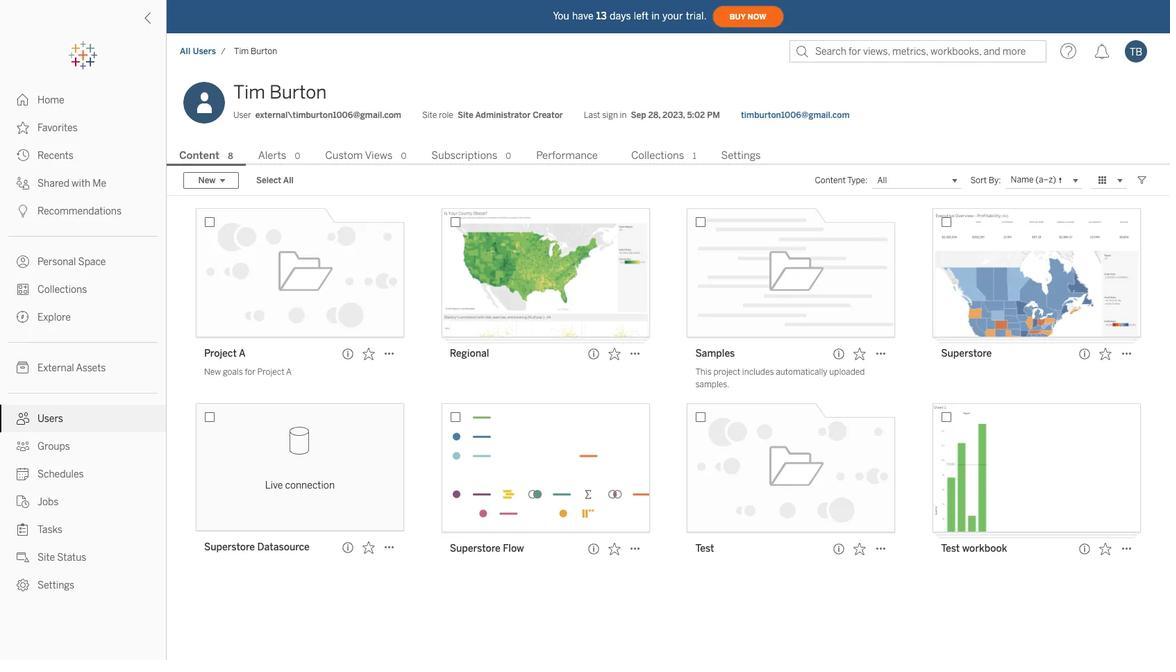 Task type: locate. For each thing, give the bounding box(es) containing it.
by text only_f5he34f image inside settings link
[[17, 579, 29, 592]]

1 horizontal spatial project
[[257, 367, 284, 377]]

name (a–z) button
[[1005, 172, 1083, 189]]

by text only_f5he34f image inside personal space link
[[17, 256, 29, 268]]

performance
[[536, 149, 598, 162]]

by text only_f5he34f image left tasks
[[17, 524, 29, 536]]

settings inside main navigation. press the up and down arrow keys to access links. element
[[38, 580, 74, 592]]

collections down 'personal' at the top of page
[[38, 284, 87, 296]]

now
[[748, 12, 767, 21]]

1 horizontal spatial content
[[815, 176, 846, 185]]

1 vertical spatial project
[[257, 367, 284, 377]]

all for all
[[877, 176, 887, 185]]

by text only_f5he34f image down personal space link
[[17, 283, 29, 296]]

test
[[695, 543, 714, 555], [941, 543, 960, 555]]

collections left 1 at the top
[[631, 149, 684, 162]]

0 vertical spatial a
[[239, 348, 246, 360]]

a up new goals for project a at the left bottom of the page
[[239, 348, 246, 360]]

1 horizontal spatial superstore
[[450, 543, 501, 555]]

5 by text only_f5he34f image from the top
[[17, 440, 29, 453]]

by text only_f5he34f image for schedules
[[17, 468, 29, 481]]

0 horizontal spatial collections
[[38, 284, 87, 296]]

jobs link
[[0, 488, 166, 516]]

2 horizontal spatial superstore
[[941, 348, 992, 360]]

1
[[693, 151, 696, 161]]

9 by text only_f5he34f image from the top
[[17, 579, 29, 592]]

1 horizontal spatial 0
[[401, 151, 406, 161]]

all right type:
[[877, 176, 887, 185]]

by text only_f5he34f image for recents
[[17, 149, 29, 162]]

1 horizontal spatial collections
[[631, 149, 684, 162]]

assets
[[76, 363, 106, 374]]

burton right /
[[251, 47, 277, 56]]

sort by:
[[971, 176, 1001, 185]]

2 by text only_f5he34f image from the top
[[17, 122, 29, 134]]

you have 13 days left in your trial.
[[553, 10, 707, 22]]

home link
[[0, 86, 166, 114]]

by text only_f5he34f image up groups link
[[17, 413, 29, 425]]

0 vertical spatial users
[[193, 47, 216, 56]]

timburton1006@gmail.com
[[741, 110, 850, 120]]

by text only_f5he34f image inside users link
[[17, 413, 29, 425]]

last sign in sep 28, 2023, 5:02 pm
[[584, 110, 720, 120]]

0 horizontal spatial settings
[[38, 580, 74, 592]]

creator
[[533, 110, 563, 120]]

content left type:
[[815, 176, 846, 185]]

schedules link
[[0, 460, 166, 488]]

grid view image
[[1097, 174, 1109, 187]]

0 vertical spatial settings
[[721, 149, 761, 162]]

0 horizontal spatial content
[[179, 149, 220, 162]]

name (a–z)
[[1011, 175, 1056, 185]]

site left role in the top of the page
[[422, 110, 437, 120]]

1 vertical spatial content
[[815, 176, 846, 185]]

space
[[78, 256, 106, 268]]

site
[[422, 110, 437, 120], [458, 110, 474, 120], [38, 552, 55, 564]]

by text only_f5he34f image left the groups
[[17, 440, 29, 453]]

in inside the tim burton main content
[[620, 110, 627, 120]]

1 horizontal spatial all
[[283, 176, 294, 185]]

groups link
[[0, 433, 166, 460]]

by text only_f5he34f image inside schedules link
[[17, 468, 29, 481]]

content up new popup button
[[179, 149, 220, 162]]

0 for alerts
[[295, 151, 300, 161]]

1 horizontal spatial in
[[652, 10, 660, 22]]

by text only_f5he34f image
[[17, 94, 29, 106], [17, 122, 29, 134], [17, 149, 29, 162], [17, 177, 29, 190], [17, 311, 29, 324], [17, 413, 29, 425], [17, 468, 29, 481]]

sep
[[631, 110, 646, 120]]

3 0 from the left
[[506, 151, 511, 161]]

1 vertical spatial settings
[[38, 580, 74, 592]]

4 by text only_f5he34f image from the top
[[17, 362, 29, 374]]

0 horizontal spatial test
[[695, 543, 714, 555]]

2 0 from the left
[[401, 151, 406, 161]]

new inside popup button
[[198, 176, 216, 185]]

favorites link
[[0, 114, 166, 142]]

7 by text only_f5he34f image from the top
[[17, 468, 29, 481]]

28,
[[648, 110, 661, 120]]

tim burton main content
[[167, 69, 1170, 661]]

in right sign at top right
[[620, 110, 627, 120]]

buy now button
[[712, 6, 784, 28]]

by text only_f5he34f image left jobs
[[17, 496, 29, 508]]

by text only_f5he34f image for tasks
[[17, 524, 29, 536]]

settings down site status
[[38, 580, 74, 592]]

by text only_f5he34f image left recents
[[17, 149, 29, 162]]

by text only_f5he34f image inside 'site status' link
[[17, 551, 29, 564]]

tim right /
[[234, 47, 249, 56]]

this project includes automatically uploaded samples.
[[695, 367, 865, 390]]

settings right 1 at the top
[[721, 149, 761, 162]]

have
[[572, 10, 594, 22]]

1 test from the left
[[695, 543, 714, 555]]

sign
[[602, 110, 618, 120]]

by text only_f5he34f image inside collections link
[[17, 283, 29, 296]]

datasource
[[257, 542, 310, 554]]

buy
[[730, 12, 746, 21]]

collections
[[631, 149, 684, 162], [38, 284, 87, 296]]

external assets
[[38, 363, 106, 374]]

tasks
[[38, 524, 62, 536]]

2 test from the left
[[941, 543, 960, 555]]

burton
[[251, 47, 277, 56], [269, 81, 327, 103]]

2 by text only_f5he34f image from the top
[[17, 256, 29, 268]]

by text only_f5he34f image inside favorites link
[[17, 122, 29, 134]]

all inside popup button
[[877, 176, 887, 185]]

by text only_f5he34f image left home
[[17, 94, 29, 106]]

0 right 'views'
[[401, 151, 406, 161]]

0 horizontal spatial 0
[[295, 151, 300, 161]]

tim burton right /
[[234, 47, 277, 56]]

0 vertical spatial project
[[204, 348, 237, 360]]

2 horizontal spatial all
[[877, 176, 887, 185]]

by text only_f5he34f image down 'site status' link
[[17, 579, 29, 592]]

samples image
[[687, 208, 896, 338]]

by text only_f5he34f image left site status
[[17, 551, 29, 564]]

settings link
[[0, 572, 166, 599]]

2 horizontal spatial 0
[[506, 151, 511, 161]]

by text only_f5he34f image left favorites
[[17, 122, 29, 134]]

1 by text only_f5he34f image from the top
[[17, 94, 29, 106]]

content for content
[[179, 149, 220, 162]]

explore link
[[0, 304, 166, 331]]

by text only_f5he34f image inside explore "link"
[[17, 311, 29, 324]]

0 horizontal spatial all
[[180, 47, 191, 56]]

by text only_f5he34f image for site status
[[17, 551, 29, 564]]

1 horizontal spatial settings
[[721, 149, 761, 162]]

content inside the sub-spaces tab list
[[179, 149, 220, 162]]

project up the goals
[[204, 348, 237, 360]]

0 horizontal spatial site
[[38, 552, 55, 564]]

0 horizontal spatial users
[[38, 413, 63, 425]]

tim burton inside main content
[[233, 81, 327, 103]]

site for site status
[[38, 552, 55, 564]]

by text only_f5he34f image left external
[[17, 362, 29, 374]]

1 vertical spatial tim burton
[[233, 81, 327, 103]]

by:
[[989, 176, 1001, 185]]

name
[[1011, 175, 1034, 185]]

(a–z)
[[1036, 175, 1056, 185]]

buy now
[[730, 12, 767, 21]]

1 vertical spatial tim
[[233, 81, 265, 103]]

all right select
[[283, 176, 294, 185]]

recommendations
[[38, 206, 122, 217]]

project right for
[[257, 367, 284, 377]]

1 horizontal spatial a
[[286, 367, 292, 377]]

1 vertical spatial new
[[204, 367, 221, 377]]

new left select
[[198, 176, 216, 185]]

pm
[[707, 110, 720, 120]]

6 by text only_f5he34f image from the top
[[17, 413, 29, 425]]

by text only_f5he34f image left explore
[[17, 311, 29, 324]]

4 by text only_f5he34f image from the top
[[17, 177, 29, 190]]

a
[[239, 348, 246, 360], [286, 367, 292, 377]]

by text only_f5he34f image inside "home" link
[[17, 94, 29, 106]]

0 horizontal spatial a
[[239, 348, 246, 360]]

tim
[[234, 47, 249, 56], [233, 81, 265, 103]]

13
[[596, 10, 607, 22]]

by text only_f5he34f image inside the jobs link
[[17, 496, 29, 508]]

uploaded
[[829, 367, 865, 377]]

by text only_f5he34f image inside the recents link
[[17, 149, 29, 162]]

project
[[204, 348, 237, 360], [257, 367, 284, 377]]

site left 'status'
[[38, 552, 55, 564]]

in
[[652, 10, 660, 22], [620, 110, 627, 120]]

Search for views, metrics, workbooks, and more text field
[[790, 40, 1047, 63]]

7 by text only_f5he34f image from the top
[[17, 524, 29, 536]]

your
[[663, 10, 683, 22]]

by text only_f5he34f image left shared
[[17, 177, 29, 190]]

by text only_f5he34f image inside groups link
[[17, 440, 29, 453]]

site right role in the top of the page
[[458, 110, 474, 120]]

navigation panel element
[[0, 42, 166, 599]]

8 by text only_f5he34f image from the top
[[17, 551, 29, 564]]

1 vertical spatial burton
[[269, 81, 327, 103]]

test for test workbook
[[941, 543, 960, 555]]

1 vertical spatial in
[[620, 110, 627, 120]]

superstore for superstore
[[941, 348, 992, 360]]

you
[[553, 10, 569, 22]]

by text only_f5he34f image inside external assets link
[[17, 362, 29, 374]]

burton up user external\timburton1006@gmail.com
[[269, 81, 327, 103]]

content type:
[[815, 176, 868, 185]]

all users link
[[179, 46, 217, 57]]

5 by text only_f5he34f image from the top
[[17, 311, 29, 324]]

0 down administrator
[[506, 151, 511, 161]]

by text only_f5he34f image left schedules
[[17, 468, 29, 481]]

0 vertical spatial new
[[198, 176, 216, 185]]

tim burton
[[234, 47, 277, 56], [233, 81, 327, 103]]

main navigation. press the up and down arrow keys to access links. element
[[0, 86, 166, 599]]

1 by text only_f5he34f image from the top
[[17, 205, 29, 217]]

new left the goals
[[204, 367, 221, 377]]

0 vertical spatial collections
[[631, 149, 684, 162]]

external
[[38, 363, 74, 374]]

1 vertical spatial users
[[38, 413, 63, 425]]

tasks link
[[0, 516, 166, 544]]

by text only_f5he34f image inside "shared with me" link
[[17, 177, 29, 190]]

goals
[[223, 367, 243, 377]]

a right for
[[286, 367, 292, 377]]

0 vertical spatial content
[[179, 149, 220, 162]]

workbook
[[962, 543, 1007, 555]]

1 horizontal spatial site
[[422, 110, 437, 120]]

by text only_f5he34f image inside the tasks link
[[17, 524, 29, 536]]

by text only_f5he34f image left recommendations
[[17, 205, 29, 217]]

0 right alerts on the left
[[295, 151, 300, 161]]

by text only_f5he34f image inside 'recommendations' link
[[17, 205, 29, 217]]

users up the groups
[[38, 413, 63, 425]]

by text only_f5he34f image
[[17, 205, 29, 217], [17, 256, 29, 268], [17, 283, 29, 296], [17, 362, 29, 374], [17, 440, 29, 453], [17, 496, 29, 508], [17, 524, 29, 536], [17, 551, 29, 564], [17, 579, 29, 592]]

by text only_f5he34f image left 'personal' at the top of page
[[17, 256, 29, 268]]

6 by text only_f5he34f image from the top
[[17, 496, 29, 508]]

project
[[714, 367, 740, 377]]

0 for subscriptions
[[506, 151, 511, 161]]

site inside 'site status' link
[[38, 552, 55, 564]]

1 0 from the left
[[295, 151, 300, 161]]

recents link
[[0, 142, 166, 169]]

users
[[193, 47, 216, 56], [38, 413, 63, 425]]

all
[[180, 47, 191, 56], [283, 176, 294, 185], [877, 176, 887, 185]]

0 vertical spatial in
[[652, 10, 660, 22]]

site status
[[38, 552, 86, 564]]

tim up 'user'
[[233, 81, 265, 103]]

sub-spaces tab list
[[167, 148, 1170, 166]]

users left /
[[193, 47, 216, 56]]

0 horizontal spatial superstore
[[204, 542, 255, 554]]

1 vertical spatial collections
[[38, 284, 87, 296]]

tim burton up user external\timburton1006@gmail.com
[[233, 81, 327, 103]]

3 by text only_f5he34f image from the top
[[17, 149, 29, 162]]

all left /
[[180, 47, 191, 56]]

collections inside the sub-spaces tab list
[[631, 149, 684, 162]]

1 horizontal spatial test
[[941, 543, 960, 555]]

0 horizontal spatial in
[[620, 110, 627, 120]]

3 by text only_f5he34f image from the top
[[17, 283, 29, 296]]

2023,
[[663, 110, 685, 120]]

in right left
[[652, 10, 660, 22]]

home
[[38, 94, 64, 106]]



Task type: vqa. For each thing, say whether or not it's contained in the screenshot.
the middle minutes
no



Task type: describe. For each thing, give the bounding box(es) containing it.
site role site administrator creator
[[422, 110, 563, 120]]

project a
[[204, 348, 246, 360]]

by text only_f5he34f image for groups
[[17, 440, 29, 453]]

by text only_f5he34f image for jobs
[[17, 496, 29, 508]]

tim burton element
[[230, 47, 281, 56]]

2 horizontal spatial site
[[458, 110, 474, 120]]

burton inside main content
[[269, 81, 327, 103]]

superstore for superstore flow
[[450, 543, 501, 555]]

/
[[221, 47, 226, 56]]

all button
[[872, 172, 962, 189]]

select
[[256, 176, 281, 185]]

me
[[93, 178, 106, 190]]

superstore flow
[[450, 543, 524, 555]]

favorites
[[38, 122, 78, 134]]

5:02
[[687, 110, 705, 120]]

superstore for superstore datasource
[[204, 542, 255, 554]]

1 vertical spatial a
[[286, 367, 292, 377]]

by text only_f5he34f image for shared with me
[[17, 177, 29, 190]]

0 vertical spatial tim burton
[[234, 47, 277, 56]]

1 horizontal spatial users
[[193, 47, 216, 56]]

samples.
[[695, 380, 730, 390]]

by text only_f5he34f image for settings
[[17, 579, 29, 592]]

connection
[[285, 480, 335, 492]]

8
[[228, 151, 233, 161]]

by text only_f5he34f image for favorites
[[17, 122, 29, 134]]

personal space link
[[0, 248, 166, 276]]

0 for custom views
[[401, 151, 406, 161]]

all users /
[[180, 47, 226, 56]]

by text only_f5he34f image for recommendations
[[17, 205, 29, 217]]

this
[[695, 367, 712, 377]]

tim inside main content
[[233, 81, 265, 103]]

users inside main navigation. press the up and down arrow keys to access links. element
[[38, 413, 63, 425]]

test image
[[687, 403, 896, 533]]

samples
[[695, 348, 735, 360]]

select all
[[256, 176, 294, 185]]

views
[[365, 149, 393, 162]]

users link
[[0, 405, 166, 433]]

custom
[[325, 149, 363, 162]]

schedules
[[38, 469, 84, 481]]

by text only_f5he34f image for external assets
[[17, 362, 29, 374]]

shared with me link
[[0, 169, 166, 197]]

by text only_f5he34f image for personal space
[[17, 256, 29, 268]]

external assets link
[[0, 354, 166, 382]]

custom views
[[325, 149, 393, 162]]

collections inside main navigation. press the up and down arrow keys to access links. element
[[38, 284, 87, 296]]

new for new
[[198, 176, 216, 185]]

0 vertical spatial tim
[[234, 47, 249, 56]]

days
[[610, 10, 631, 22]]

site for site role site administrator creator
[[422, 110, 437, 120]]

alerts
[[258, 149, 286, 162]]

site status link
[[0, 544, 166, 572]]

test for test
[[695, 543, 714, 555]]

type:
[[847, 176, 868, 185]]

last
[[584, 110, 600, 120]]

timburton1006@gmail.com link
[[741, 109, 850, 122]]

recents
[[38, 150, 73, 162]]

includes
[[742, 367, 774, 377]]

shared
[[38, 178, 69, 190]]

recommendations link
[[0, 197, 166, 225]]

select all button
[[247, 172, 303, 189]]

0 vertical spatial burton
[[251, 47, 277, 56]]

trial.
[[686, 10, 707, 22]]

flow
[[503, 543, 524, 555]]

user
[[233, 110, 251, 120]]

live connection
[[265, 480, 335, 492]]

administrator
[[475, 110, 531, 120]]

by text only_f5he34f image for users
[[17, 413, 29, 425]]

personal
[[38, 256, 76, 268]]

personal space
[[38, 256, 106, 268]]

by text only_f5he34f image for collections
[[17, 283, 29, 296]]

live
[[265, 480, 283, 492]]

settings inside the sub-spaces tab list
[[721, 149, 761, 162]]

for
[[245, 367, 256, 377]]

all inside button
[[283, 176, 294, 185]]

new goals for project a
[[204, 367, 292, 377]]

test workbook
[[941, 543, 1007, 555]]

user external\timburton1006@gmail.com
[[233, 110, 401, 120]]

subscriptions
[[431, 149, 498, 162]]

new for new goals for project a
[[204, 367, 221, 377]]

explore
[[38, 312, 71, 324]]

sort
[[971, 176, 987, 185]]

0 horizontal spatial project
[[204, 348, 237, 360]]

content for content type:
[[815, 176, 846, 185]]

automatically
[[776, 367, 828, 377]]

regional
[[450, 348, 489, 360]]

with
[[72, 178, 90, 190]]

project a image
[[196, 208, 404, 338]]

new button
[[183, 172, 239, 189]]

left
[[634, 10, 649, 22]]

superstore datasource
[[204, 542, 310, 554]]

all for all users /
[[180, 47, 191, 56]]

by text only_f5he34f image for explore
[[17, 311, 29, 324]]

role
[[439, 110, 453, 120]]

by text only_f5he34f image for home
[[17, 94, 29, 106]]



